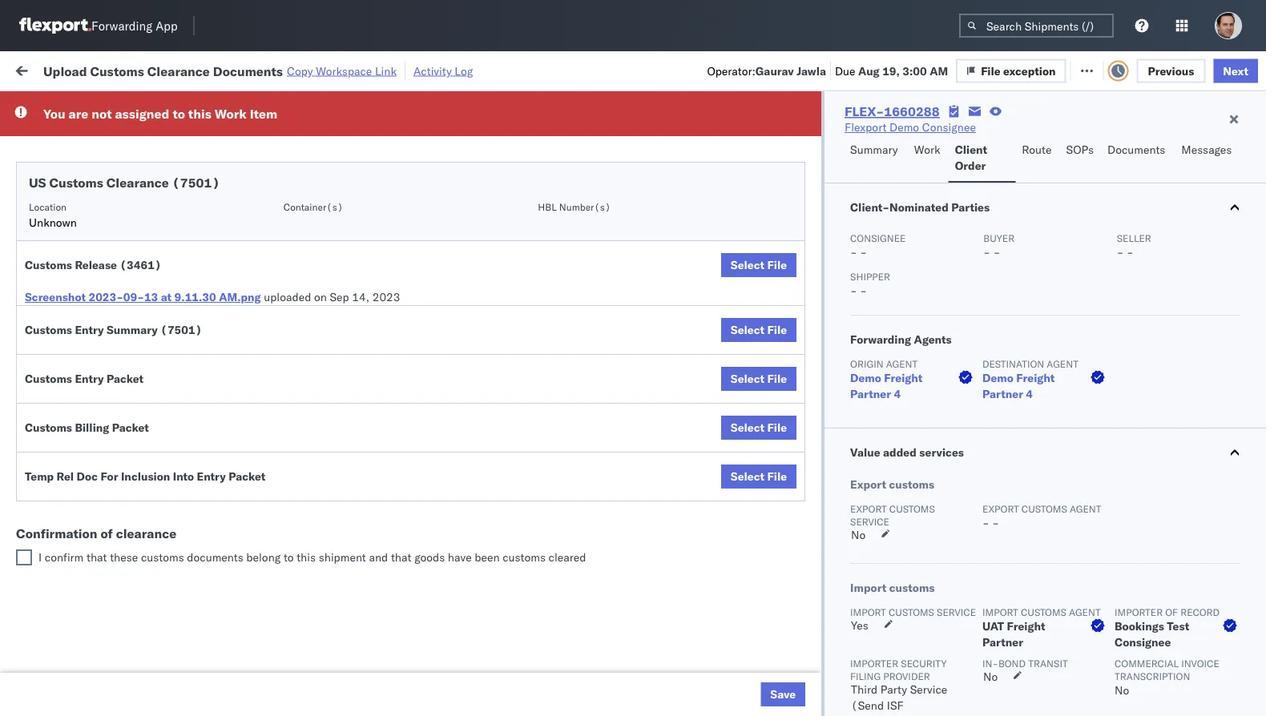 Task type: vqa. For each thing, say whether or not it's contained in the screenshot.
topmost The
no



Task type: locate. For each thing, give the bounding box(es) containing it.
0 vertical spatial flex-2097290
[[885, 654, 968, 668]]

documents inside upload customs clearance documents
[[37, 238, 95, 252]]

est, down "deadline" button
[[306, 160, 330, 174]]

agents
[[914, 333, 952, 347]]

resize handle column header for consignee
[[832, 124, 851, 717]]

bicu1234565, demu1232567 down export customs agent - -
[[987, 547, 1151, 561]]

--
[[1092, 513, 1106, 527], [1092, 548, 1106, 562], [1092, 618, 1106, 632]]

schedule delivery appointment button for 10:30 pm est, feb 21, 2023
[[37, 299, 197, 317]]

you
[[43, 106, 65, 122]]

to right for at the top left of the page
[[173, 106, 185, 122]]

1 vertical spatial digital
[[881, 195, 914, 209]]

select for customs entry packet
[[731, 372, 765, 386]]

0 vertical spatial 1911408
[[919, 336, 968, 350]]

on right link
[[399, 62, 412, 76]]

consignee - -
[[850, 232, 906, 259]]

1 select file from the top
[[731, 258, 787, 272]]

appointment for 10:30 pm est, feb 21, 2023
[[131, 300, 197, 314]]

packet down 'customs entry summary (7501)'
[[107, 372, 144, 386]]

4
[[894, 387, 901, 401], [1026, 387, 1033, 401]]

pickup down upload proof of delivery button
[[87, 468, 122, 483]]

1 vertical spatial confirm pickup from los angeles, ca link
[[37, 362, 228, 394]]

0 horizontal spatial client
[[595, 131, 621, 143]]

1 vertical spatial bicu1234565, demu1232567
[[987, 547, 1151, 561]]

2097290
[[919, 654, 968, 668], [919, 689, 968, 703]]

1 vertical spatial of
[[101, 526, 113, 542]]

0 vertical spatial lagerfeld
[[722, 654, 770, 668]]

1 horizontal spatial that
[[391, 551, 412, 565]]

work
[[174, 62, 202, 76], [215, 106, 247, 122], [914, 143, 941, 157]]

2 resize handle column header from the left
[[407, 124, 426, 717]]

0 vertical spatial flex-1911408
[[885, 336, 968, 350]]

importer up commercial
[[1115, 606, 1163, 618]]

customs inside upload customs clearance documents
[[76, 222, 121, 236]]

feb for the upload customs clearance documents link
[[332, 230, 352, 244]]

1 horizontal spatial service
[[937, 606, 976, 618]]

2 schedule delivery appointment link from the top
[[37, 194, 197, 210]]

documents
[[213, 63, 283, 79], [1108, 143, 1166, 157], [37, 238, 95, 252]]

1 vertical spatial western
[[836, 195, 878, 209]]

schedule for schedule pickup from los angeles international airport link
[[37, 151, 84, 165]]

am down 'progress'
[[285, 125, 304, 139]]

customs down clearance
[[141, 551, 184, 565]]

0 vertical spatial 3,
[[357, 548, 368, 562]]

2 bicu1234565, from the top
[[987, 547, 1066, 561]]

3, for 2:59 am est, mar 3, 2023
[[357, 548, 368, 562]]

3:30 down deadline
[[258, 160, 282, 174]]

4 select from the top
[[731, 421, 765, 435]]

0 horizontal spatial demo freight partner 4 link
[[850, 370, 976, 402]]

confirm pickup from los angeles, ca link for bookings
[[37, 327, 228, 359]]

17, for air
[[355, 160, 372, 174]]

1 vertical spatial (7501)
[[160, 323, 202, 337]]

4 down destination agent
[[1026, 387, 1033, 401]]

clearance inside upload customs clearance documents
[[124, 222, 176, 236]]

import work
[[135, 62, 202, 76]]

in
[[239, 99, 248, 111]]

2 vertical spatial bicu1234565, demu1232567
[[987, 618, 1151, 632]]

import for import work
[[135, 62, 171, 76]]

mar for am
[[333, 548, 354, 562]]

1 vertical spatial schedule pickup from los angeles, ca button
[[37, 503, 228, 537]]

1 flex-2150210 from the top
[[885, 230, 968, 244]]

demo freight partner 4 for destination
[[983, 371, 1055, 401]]

log
[[455, 64, 473, 78]]

service
[[850, 516, 890, 528], [937, 606, 976, 618]]

pm for schedule delivery appointment link corresponding to 1:44
[[285, 654, 303, 668]]

3 bicu1234565, demu1232567 from the top
[[987, 618, 1151, 632]]

flex-2150210 down client-nominated parties in the right top of the page
[[885, 230, 968, 244]]

file for temp rel doc for inclusion into entry packet
[[767, 470, 787, 484]]

to down service
[[908, 715, 919, 717]]

1 resize handle column header from the left
[[229, 124, 248, 717]]

3 1977428 from the top
[[919, 372, 968, 386]]

1 vertical spatial flexport demo consignee
[[595, 477, 726, 491]]

2 flex-1911466 from the top
[[885, 548, 968, 562]]

international inside schedule pickup from los angeles international airport
[[37, 167, 102, 181]]

est, right deadline
[[306, 125, 330, 139]]

to inside importer security filing provider third party service (send isf worksheet to thi
[[908, 715, 919, 717]]

karl lagerfeld international b.v c/o bleckmann up filing
[[699, 654, 940, 668]]

upload for customs
[[37, 222, 73, 236]]

flex- up provider
[[885, 654, 919, 668]]

resize handle column header for workitem
[[229, 124, 248, 717]]

yes
[[851, 619, 869, 633]]

clearance for upload customs clearance documents
[[124, 222, 176, 236]]

4 ca from the top
[[37, 485, 52, 499]]

pm right the 10:30
[[292, 301, 310, 315]]

client name
[[595, 131, 649, 143]]

1 vertical spatial 1977428
[[919, 301, 968, 315]]

customs for export customs agent - -
[[1022, 503, 1067, 515]]

flex-2001714
[[885, 160, 968, 174], [885, 195, 968, 209]]

2 fcl from the top
[[526, 548, 547, 562]]

0 horizontal spatial otter
[[595, 125, 621, 139]]

flex- down flex-1660288
[[885, 125, 919, 139]]

25, up 28,
[[362, 442, 379, 456]]

1 vertical spatial c/o
[[862, 689, 881, 703]]

1 vertical spatial 3,
[[356, 654, 367, 668]]

2097290 down security
[[919, 689, 968, 703]]

0 horizontal spatial demo freight partner 4
[[850, 371, 923, 401]]

20,
[[355, 230, 372, 244]]

8 schedule from the top
[[37, 539, 84, 553]]

4 schedule from the top
[[37, 257, 84, 271]]

nominated
[[890, 200, 949, 214]]

1 horizontal spatial work
[[215, 106, 247, 122]]

1660288
[[884, 103, 940, 119]]

3 schedule delivery appointment button from the top
[[37, 299, 197, 317]]

1 demo freight partner 4 link from the left
[[850, 370, 976, 402]]

pickup down upload customs clearance documents
[[87, 257, 122, 271]]

flex-1911466 up import customs service
[[885, 583, 968, 597]]

schedule pickup from los angeles, ca
[[37, 257, 216, 287], [37, 468, 216, 499], [37, 504, 216, 534], [37, 539, 216, 569]]

select for customs entry summary (7501)
[[731, 323, 765, 337]]

3:00 for bookings test consignee
[[258, 407, 282, 421]]

0 vertical spatial 07492792403
[[1092, 654, 1168, 668]]

0 vertical spatial 2001714
[[919, 160, 968, 174]]

entry for packet
[[75, 372, 104, 386]]

0 vertical spatial documents
[[213, 63, 283, 79]]

1 ca from the top
[[37, 273, 52, 287]]

2 schedule pickup from los angeles, ca button from the top
[[37, 503, 228, 537]]

778
[[301, 62, 322, 76]]

1 07492792403 from the top
[[1092, 654, 1168, 668]]

schedule
[[37, 124, 84, 138], [37, 151, 84, 165], [37, 194, 84, 208], [37, 257, 84, 271], [37, 300, 84, 314], [37, 468, 84, 483], [37, 504, 84, 518], [37, 539, 84, 553], [37, 653, 84, 667]]

select file for temp rel doc for inclusion into entry packet
[[731, 470, 787, 484]]

los up 13
[[151, 257, 169, 271]]

pickup inside schedule pickup from los angeles international airport
[[87, 151, 122, 165]]

app
[[156, 18, 178, 33]]

export down export customs on the bottom of the page
[[850, 503, 887, 515]]

batch action button
[[1152, 57, 1257, 81]]

2 vertical spatial confirm
[[37, 406, 78, 420]]

schedule delivery appointment for 10:30 pm est, feb 21, 2023
[[37, 300, 197, 314]]

filtered by:
[[16, 98, 73, 112]]

record
[[1181, 606, 1220, 618]]

0 horizontal spatial summary
[[107, 323, 158, 337]]

flex-1977428
[[885, 266, 968, 280], [885, 301, 968, 315], [885, 372, 968, 386]]

am
[[930, 64, 948, 78], [285, 125, 304, 139], [285, 407, 304, 421], [285, 477, 304, 491], [285, 548, 304, 562]]

workspace
[[316, 64, 372, 78]]

customs down import customs
[[889, 606, 935, 618]]

3 schedule pickup from los angeles, ca link from the top
[[37, 503, 228, 535]]

import inside import work button
[[135, 62, 171, 76]]

upload down location
[[37, 222, 73, 236]]

work down flex-1988285
[[914, 143, 941, 157]]

clearance
[[147, 63, 210, 79], [106, 175, 169, 191], [124, 222, 176, 236]]

1 vertical spatial bicu1234565,
[[987, 547, 1066, 561]]

2 vertical spatial bicu1234565,
[[987, 618, 1066, 632]]

2 appointment from the top
[[131, 194, 197, 208]]

customs for import customs
[[890, 581, 935, 595]]

previous
[[1148, 64, 1195, 78]]

1911466 up import customs
[[919, 548, 968, 562]]

3 schedule pickup from los angeles, ca button from the top
[[37, 538, 228, 572]]

select file for customs entry summary (7501)
[[731, 323, 787, 337]]

0 vertical spatial karl
[[699, 654, 719, 668]]

fcl
[[526, 407, 547, 421], [526, 548, 547, 562]]

angeles,
[[172, 257, 216, 271], [165, 327, 210, 341], [165, 363, 210, 377], [172, 468, 216, 483], [172, 504, 216, 518], [172, 539, 216, 553]]

4 for destination
[[1026, 387, 1033, 401]]

confirm up "customs billing packet"
[[37, 406, 78, 420]]

item
[[250, 106, 278, 122]]

(7501) down angeles
[[172, 175, 220, 191]]

None checkbox
[[16, 550, 32, 566]]

flex-1977428 down agents
[[885, 372, 968, 386]]

1 -- from the top
[[1092, 513, 1106, 527]]

screenshot 2023-09-13 at 9.11.30 am.png uploaded on sep 14, 2023
[[25, 290, 400, 304]]

ca up confirm delivery
[[37, 379, 52, 393]]

1 bicu1234565, from the top
[[987, 512, 1066, 526]]

customs for export customs service
[[890, 503, 935, 515]]

packet down 12:00
[[229, 470, 266, 484]]

air for 3:00 pm est, feb 20, 2023
[[491, 230, 505, 244]]

0 vertical spatial flexport demo consignee
[[845, 120, 976, 134]]

3:00 right 19,
[[903, 64, 927, 78]]

3:30 left container(s)
[[258, 195, 282, 209]]

select file for customs billing packet
[[731, 421, 787, 435]]

2001714
[[919, 160, 968, 174], [919, 195, 968, 209]]

1 fcl from the top
[[526, 407, 547, 421]]

western down summary button
[[836, 195, 878, 209]]

0 vertical spatial summary
[[850, 143, 898, 157]]

lagerfeld up save button
[[722, 654, 770, 668]]

2 vertical spatial entry
[[197, 470, 226, 484]]

1 vertical spatial ocean lcl
[[491, 301, 546, 315]]

2 air from the top
[[491, 230, 505, 244]]

: for status
[[115, 99, 118, 111]]

order
[[955, 159, 986, 173]]

5 select file button from the top
[[721, 465, 797, 489]]

1 schedule from the top
[[37, 124, 84, 138]]

1 vertical spatial forwarding
[[850, 333, 911, 347]]

:
[[115, 99, 118, 111], [369, 99, 372, 111]]

select for customs billing packet
[[731, 421, 765, 435]]

service inside export customs service
[[850, 516, 890, 528]]

0 vertical spatial packet
[[107, 372, 144, 386]]

flex-2097290 up provider
[[885, 654, 968, 668]]

2 -- from the top
[[1092, 548, 1106, 562]]

1 1911408 from the top
[[919, 336, 968, 350]]

export inside export customs service
[[850, 503, 887, 515]]

0 vertical spatial bicu1234565, demu1232567
[[987, 512, 1151, 526]]

2150210 for 3:00 pm est, feb 20, 2023
[[919, 230, 968, 244]]

1 bleckmann from the top
[[884, 654, 940, 668]]

upload up rel
[[37, 441, 73, 455]]

file exception button
[[968, 57, 1079, 81], [968, 57, 1079, 81], [956, 59, 1066, 83], [956, 59, 1066, 83]]

confirm inside 'button'
[[37, 406, 78, 420]]

angeles, for 4th the 'schedule pickup from los angeles, ca' link from the top of the page
[[172, 539, 216, 553]]

filtered
[[16, 98, 55, 112]]

clearance for us customs clearance (7501)
[[106, 175, 169, 191]]

2 confirm from the top
[[37, 363, 78, 377]]

1 air from the top
[[491, 160, 505, 174]]

flexport inside flexport demo consignee link
[[845, 120, 887, 134]]

customs up location
[[49, 175, 103, 191]]

6 ca from the top
[[37, 555, 52, 569]]

07492792403 down transcription
[[1092, 689, 1168, 703]]

est, for schedule pickup from los angeles international airport link
[[306, 160, 330, 174]]

forwarding for forwarding app
[[91, 18, 153, 33]]

select
[[731, 258, 765, 272], [731, 323, 765, 337], [731, 372, 765, 386], [731, 421, 765, 435], [731, 470, 765, 484]]

forwarding agents
[[850, 333, 952, 347]]

save
[[770, 688, 796, 702]]

2 flex-2001714 from the top
[[885, 195, 968, 209]]

28,
[[356, 477, 373, 491]]

0 horizontal spatial this
[[188, 106, 212, 122]]

client left name
[[595, 131, 621, 143]]

0 vertical spatial this
[[188, 106, 212, 122]]

1 select from the top
[[731, 258, 765, 272]]

2 vertical spatial schedule pickup from los angeles, ca button
[[37, 538, 228, 572]]

2 vertical spatial flex-1977428
[[885, 372, 968, 386]]

ocean for otter products - test account
[[491, 125, 523, 139]]

angeles, for second the 'schedule pickup from los angeles, ca' link from the top
[[172, 468, 216, 483]]

schedule delivery appointment link for 2:59
[[37, 123, 197, 139]]

9 schedule from the top
[[37, 653, 84, 667]]

progress
[[250, 99, 290, 111]]

commercial
[[1115, 658, 1179, 670]]

at left the risk
[[325, 62, 335, 76]]

1 vertical spatial upload
[[37, 222, 73, 236]]

0 vertical spatial clearance
[[147, 63, 210, 79]]

otter products, llc
[[699, 125, 800, 139]]

maeu1234567 up destination agent
[[987, 301, 1069, 315]]

flex- down nominated
[[885, 230, 919, 244]]

4 select file from the top
[[731, 421, 787, 435]]

at right 13
[[161, 290, 172, 304]]

17, down "deadline" button
[[355, 160, 372, 174]]

file for customs entry packet
[[767, 372, 787, 386]]

1 vertical spatial clearance
[[106, 175, 169, 191]]

0 vertical spatial (7501)
[[172, 175, 220, 191]]

mbl/mawb numbers
[[1092, 131, 1190, 143]]

flex- down consignee - -
[[885, 266, 919, 280]]

schedule for third schedule delivery appointment link from the bottom
[[37, 194, 84, 208]]

demo freight partner 4 link down destination agent
[[983, 370, 1109, 402]]

0 vertical spatial 25,
[[356, 407, 373, 421]]

flex-1919147
[[885, 477, 968, 491]]

appointment for 2:59 am est, feb 17, 2023
[[131, 124, 197, 138]]

4 select file button from the top
[[721, 416, 797, 440]]

flex- down added
[[885, 477, 919, 491]]

0 vertical spatial b.v
[[841, 654, 859, 668]]

customs for import customs service
[[889, 606, 935, 618]]

pickup down "2023-"
[[81, 327, 115, 341]]

no inside commercial invoice transcription no
[[1115, 684, 1130, 698]]

honeywell - test account
[[595, 266, 727, 280], [699, 266, 831, 280], [595, 301, 727, 315], [699, 301, 831, 315], [595, 372, 727, 386], [699, 372, 831, 386]]

2 schedule pickup from los angeles, ca from the top
[[37, 468, 216, 499]]

ca for second the 'schedule pickup from los angeles, ca' link from the top
[[37, 485, 52, 499]]

1 horizontal spatial demo freight partner 4 link
[[983, 370, 1109, 402]]

2:59 down 12:00
[[258, 477, 282, 491]]

feb left the 21,
[[339, 301, 359, 315]]

resize handle column header
[[229, 124, 248, 717], [407, 124, 426, 717], [463, 124, 483, 717], [567, 124, 587, 717], [672, 124, 691, 717], [832, 124, 851, 717], [960, 124, 979, 717], [1064, 124, 1084, 717], [1238, 124, 1257, 717]]

2 vertical spatial upload
[[37, 441, 73, 455]]

est, up 12:00 pm est, feb 25, 2023
[[306, 407, 330, 421]]

1911466 up import customs service
[[919, 583, 968, 597]]

bicu1234565, demu1232567 down value added services "button"
[[987, 512, 1151, 526]]

upload proof of delivery
[[37, 441, 161, 455]]

flex-1911408 up services
[[885, 407, 968, 421]]

1 vertical spatial 2001714
[[919, 195, 968, 209]]

3 ocean from the top
[[491, 407, 523, 421]]

4 schedule delivery appointment from the top
[[37, 653, 197, 667]]

confirm down screenshot
[[37, 327, 78, 341]]

2 select file button from the top
[[721, 318, 797, 342]]

am for flexport demo consignee
[[285, 477, 304, 491]]

sops button
[[1060, 135, 1101, 183]]

0 horizontal spatial importer
[[850, 658, 899, 670]]

in-bond transit
[[983, 658, 1068, 670]]

1 horizontal spatial to
[[284, 551, 294, 565]]

5 schedule from the top
[[37, 300, 84, 314]]

2 integration test account - western digital from the top
[[699, 195, 914, 209]]

3 confirm from the top
[[37, 406, 78, 420]]

0 vertical spatial ocean fcl
[[491, 407, 547, 421]]

1 vertical spatial this
[[297, 551, 316, 565]]

4 schedule delivery appointment button from the top
[[37, 652, 197, 670]]

4 flex-1911466 from the top
[[885, 618, 968, 632]]

importer inside importer security filing provider third party service (send isf worksheet to thi
[[850, 658, 899, 670]]

delivery inside 'button'
[[81, 406, 122, 420]]

1 vertical spatial flxt00001977428a
[[1092, 372, 1202, 386]]

2 ocean lcl from the top
[[491, 301, 546, 315]]

2 vertical spatial 2:59
[[258, 548, 282, 562]]

clearance for upload customs clearance documents copy workspace link
[[147, 63, 210, 79]]

los for schedule pickup from los angeles international airport button
[[151, 151, 169, 165]]

customs inside export customs service
[[890, 503, 935, 515]]

lcl for otter products - test account
[[526, 125, 546, 139]]

0 vertical spatial confirm
[[37, 327, 78, 341]]

1 schedule delivery appointment button from the top
[[37, 123, 197, 141]]

bookings
[[595, 336, 642, 350], [699, 336, 746, 350], [595, 407, 642, 421], [699, 407, 746, 421], [699, 477, 746, 491], [699, 513, 746, 527], [699, 548, 746, 562], [699, 583, 746, 597], [699, 618, 746, 632], [1115, 620, 1164, 634]]

0 vertical spatial entry
[[75, 323, 104, 337]]

los down 'customs entry summary (7501)'
[[145, 363, 163, 377]]

partner inside uat freight partner
[[983, 636, 1023, 650]]

flex- up forwarding agents
[[885, 301, 919, 315]]

1 appointment from the top
[[131, 124, 197, 138]]

freight down destination agent
[[1017, 371, 1055, 385]]

2 western from the top
[[836, 195, 878, 209]]

2 ca from the top
[[37, 343, 52, 357]]

activity log button
[[414, 61, 473, 81]]

partner for destination
[[983, 387, 1023, 401]]

0 vertical spatial forwarding
[[91, 18, 153, 33]]

0 vertical spatial confirm pickup from los angeles, ca link
[[37, 327, 228, 359]]

1 vertical spatial 17,
[[355, 160, 372, 174]]

proof
[[76, 441, 103, 455]]

2 vertical spatial --
[[1092, 618, 1106, 632]]

integration test account - western digital
[[699, 160, 914, 174], [699, 195, 914, 209]]

numbers for container numbers
[[987, 137, 1027, 149]]

2 2:59 from the top
[[258, 477, 282, 491]]

mar left and
[[333, 548, 354, 562]]

transcription
[[1115, 670, 1191, 682]]

customs billing packet
[[25, 421, 149, 435]]

1 b.v from the top
[[841, 654, 859, 668]]

0 vertical spatial flex-2150210
[[885, 230, 968, 244]]

schedule delivery appointment for 2:59 am est, feb 17, 2023
[[37, 124, 197, 138]]

1 vertical spatial 3:30
[[258, 195, 282, 209]]

maeu1234567 down destination agent
[[987, 371, 1069, 385]]

confirm pickup from los angeles, ca link down 09-
[[37, 327, 228, 359]]

ca down temp in the left of the page
[[37, 485, 52, 499]]

from inside schedule pickup from los angeles international airport
[[125, 151, 148, 165]]

am for bookings test consignee
[[285, 407, 304, 421]]

1 2001714 from the top
[[919, 160, 968, 174]]

2 lcl from the top
[[526, 301, 546, 315]]

1 flex-1977428 from the top
[[885, 266, 968, 280]]

customs release (3461)
[[25, 258, 162, 272]]

b.v up filing
[[841, 654, 859, 668]]

goods
[[415, 551, 445, 565]]

0 horizontal spatial forwarding
[[91, 18, 153, 33]]

1 schedule pickup from los angeles, ca link from the top
[[37, 256, 228, 288]]

los up clearance
[[151, 504, 169, 518]]

numbers inside 'container numbers'
[[987, 137, 1027, 149]]

2 schedule delivery appointment from the top
[[37, 194, 197, 208]]

demo freight partner 4 link down origin agent
[[850, 370, 976, 402]]

0 vertical spatial mar
[[333, 548, 354, 562]]

2 vertical spatial to
[[908, 715, 919, 717]]

1 flxt00001977428a from the top
[[1092, 301, 1202, 315]]

2 : from the left
[[369, 99, 372, 111]]

pm for 10:30's schedule delivery appointment link
[[292, 301, 310, 315]]

est, right belong
[[306, 548, 330, 562]]

from up clearance
[[125, 504, 148, 518]]

from
[[125, 151, 148, 165], [125, 257, 148, 271], [118, 327, 142, 341], [118, 363, 142, 377], [125, 468, 148, 483], [125, 504, 148, 518], [125, 539, 148, 553]]

of up these
[[101, 526, 113, 542]]

2 that from the left
[[391, 551, 412, 565]]

0 vertical spatial 3:30 pm est, feb 17, 2023
[[258, 160, 403, 174]]

0 vertical spatial flexport
[[845, 120, 887, 134]]

1 horizontal spatial otter
[[699, 125, 725, 139]]

3 schedule from the top
[[37, 194, 84, 208]]

confirm pickup from los angeles, ca down 'customs entry summary (7501)'
[[37, 363, 210, 393]]

of left record
[[1166, 606, 1178, 618]]

c/o
[[862, 654, 881, 668], [862, 689, 881, 703]]

2 ocean fcl from the top
[[491, 548, 547, 562]]

0 vertical spatial lcl
[[526, 125, 546, 139]]

batch
[[1177, 62, 1209, 76]]

1 vertical spatial ocean fcl
[[491, 548, 547, 562]]

maeu1234567 for schedule delivery appointment
[[987, 301, 1069, 315]]

0 horizontal spatial flexport demo consignee
[[595, 477, 726, 491]]

consignee inside button
[[699, 131, 745, 143]]

3 select file button from the top
[[721, 367, 797, 391]]

1 vertical spatial flexport
[[595, 477, 637, 491]]

confirm pickup from los angeles, ca
[[37, 327, 210, 357], [37, 363, 210, 393]]

1 ocean from the top
[[491, 125, 523, 139]]

angeles, for first the 'schedule pickup from los angeles, ca' link from the top
[[172, 257, 216, 271]]

1 vertical spatial confirm pickup from los angeles, ca button
[[37, 362, 228, 396]]

bicu1234565, down export customs agent - -
[[987, 547, 1066, 561]]

numbers for mbl/mawb numbers
[[1150, 131, 1190, 143]]

work
[[46, 58, 87, 80]]

pm for schedule pickup from los angeles international airport link
[[285, 160, 303, 174]]

1 horizontal spatial importer
[[1115, 606, 1163, 618]]

los for 2nd the schedule pickup from los angeles, ca button from the bottom of the page
[[151, 504, 169, 518]]

1 : from the left
[[115, 99, 118, 111]]

feb for "upload proof of delivery" link
[[339, 442, 359, 456]]

2 confirm pickup from los angeles, ca from the top
[[37, 363, 210, 393]]

maeu1234567 for confirm pickup from los angeles, ca
[[987, 371, 1069, 385]]

this
[[188, 106, 212, 122], [297, 551, 316, 565]]

1 vertical spatial packet
[[112, 421, 149, 435]]

confirm up confirm delivery
[[37, 363, 78, 377]]

0 vertical spatial flex-2001714
[[885, 160, 968, 174]]

0 vertical spatial bicu1234565,
[[987, 512, 1066, 526]]

importer
[[1115, 606, 1163, 618], [850, 658, 899, 670]]

upload inside upload customs clearance documents
[[37, 222, 73, 236]]

0 horizontal spatial :
[[115, 99, 118, 111]]

customs inside export customs agent - -
[[1022, 503, 1067, 515]]

schedule delivery appointment button for 1:44 pm est, mar 3, 2023
[[37, 652, 197, 670]]

flex-2150210
[[885, 230, 968, 244], [885, 442, 968, 456]]

(7501) for us customs clearance (7501)
[[172, 175, 220, 191]]

western
[[836, 160, 878, 174], [836, 195, 878, 209]]

schedule pickup from los angeles international airport button
[[37, 150, 228, 184]]

angeles, for 3rd the 'schedule pickup from los angeles, ca' link from the top of the page
[[172, 504, 216, 518]]

4 schedule delivery appointment link from the top
[[37, 652, 197, 668]]

2097290 up service
[[919, 654, 968, 668]]

appointment
[[131, 124, 197, 138], [131, 194, 197, 208], [131, 300, 197, 314], [131, 653, 197, 667]]

0 vertical spatial flex-1977428
[[885, 266, 968, 280]]

1 vertical spatial flex-1977428
[[885, 301, 968, 315]]

no right snoozed
[[376, 99, 389, 111]]

est, left 14,
[[312, 301, 337, 315]]

1 vertical spatial at
[[161, 290, 172, 304]]

0 vertical spatial fcl
[[526, 407, 547, 421]]

entry
[[75, 323, 104, 337], [75, 372, 104, 386], [197, 470, 226, 484]]

2:59
[[258, 125, 282, 139], [258, 477, 282, 491], [258, 548, 282, 562]]

0 horizontal spatial to
[[173, 106, 185, 122]]

forwarding up origin agent
[[850, 333, 911, 347]]

2 vertical spatial 1977428
[[919, 372, 968, 386]]

confirm pickup from los angeles, ca link down 'customs entry summary (7501)'
[[37, 362, 228, 394]]

pickup for 3rd the schedule pickup from los angeles, ca button from the bottom
[[87, 257, 122, 271]]

customs down value added services
[[889, 478, 935, 492]]

route button
[[1016, 135, 1060, 183]]

2 bicu1234565, demu1232567 from the top
[[987, 547, 1151, 561]]

forwarding left app
[[91, 18, 153, 33]]

4 1911466 from the top
[[919, 618, 968, 632]]

2 vertical spatial work
[[914, 143, 941, 157]]

5 resize handle column header from the left
[[672, 124, 691, 717]]

1 2:59 from the top
[[258, 125, 282, 139]]

international
[[37, 167, 102, 181], [773, 654, 838, 668], [773, 689, 838, 703]]

in-
[[983, 658, 999, 670]]

schedule delivery appointment
[[37, 124, 197, 138], [37, 194, 197, 208], [37, 300, 197, 314], [37, 653, 197, 667]]

1 ocean lcl from the top
[[491, 125, 546, 139]]

customs for import customs agent
[[1021, 606, 1067, 618]]

digital up consignee - -
[[881, 195, 914, 209]]

0 vertical spatial ocean lcl
[[491, 125, 546, 139]]

1 confirm pickup from los angeles, ca button from the top
[[37, 327, 228, 360]]

ocean for bookings test consignee
[[491, 407, 523, 421]]

25, for 12:00 pm est, feb 25, 2023
[[362, 442, 379, 456]]

pickup for confirm pickup from los angeles, ca button for bookings test consignee
[[81, 327, 115, 341]]

aug
[[858, 64, 880, 78]]

2 maeu1234567 from the top
[[987, 371, 1069, 385]]

number(s)
[[559, 201, 611, 213]]

flex-1911408 button
[[859, 332, 971, 355], [859, 332, 971, 355], [859, 403, 971, 425], [859, 403, 971, 425]]

0 vertical spatial maeu1234567
[[987, 301, 1069, 315]]

honeywell
[[595, 266, 648, 280], [699, 266, 752, 280], [595, 301, 648, 315], [699, 301, 752, 315], [595, 372, 648, 386], [699, 372, 752, 386]]

integration
[[699, 160, 754, 174], [699, 195, 754, 209], [595, 230, 650, 244], [699, 230, 754, 244], [595, 442, 650, 456], [699, 442, 754, 456]]

los for 3rd the schedule pickup from los angeles, ca button from the bottom
[[151, 257, 169, 271]]

187 on track
[[375, 62, 440, 76]]

feb
[[333, 125, 353, 139], [332, 160, 352, 174], [332, 195, 352, 209], [332, 230, 352, 244], [339, 301, 359, 315], [333, 407, 353, 421], [339, 442, 359, 456], [333, 477, 353, 491]]

1 vertical spatial flex-2097290
[[885, 689, 968, 703]]

lagerfeld
[[722, 654, 770, 668], [722, 689, 770, 703]]

1 vertical spatial documents
[[1108, 143, 1166, 157]]

0 vertical spatial 2:59
[[258, 125, 282, 139]]

1 horizontal spatial forwarding
[[850, 333, 911, 347]]

25, for 3:00 am est, feb 25, 2023
[[356, 407, 373, 421]]

2 3:30 from the top
[[258, 195, 282, 209]]

message (10)
[[215, 62, 288, 76]]

2 4 from the left
[[1026, 387, 1033, 401]]

export down value added services "button"
[[983, 503, 1019, 515]]

0 vertical spatial international
[[37, 167, 102, 181]]

los inside schedule pickup from los angeles international airport
[[151, 151, 169, 165]]

schedule for 10:30's schedule delivery appointment link
[[37, 300, 84, 314]]

1 lcl from the top
[[526, 125, 546, 139]]

from up airport
[[125, 151, 148, 165]]

schedule inside schedule pickup from los angeles international airport
[[37, 151, 84, 165]]

1 flex-2097290 from the top
[[885, 654, 968, 668]]

pm down container(s)
[[285, 230, 303, 244]]

mbl/mawb
[[1092, 131, 1147, 143]]

2:59 down item
[[258, 125, 282, 139]]

1 vertical spatial integration test account - western digital
[[699, 195, 914, 209]]

flex-1911408 for confirm pickup from los angeles, ca
[[885, 336, 968, 350]]

ca for 3rd the 'schedule pickup from los angeles, ca' link from the top of the page
[[37, 520, 52, 534]]

us customs clearance (7501)
[[29, 175, 220, 191]]

flxt00001977428a
[[1092, 301, 1202, 315], [1092, 372, 1202, 386]]

confirm pickup from los angeles, ca for bookings
[[37, 327, 210, 357]]

delivery for 2:59
[[87, 124, 128, 138]]

6 resize handle column header from the left
[[832, 124, 851, 717]]

pm right 1:44
[[285, 654, 303, 668]]

feb down snoozed
[[333, 125, 353, 139]]



Task type: describe. For each thing, give the bounding box(es) containing it.
est, for confirm delivery link
[[306, 407, 330, 421]]

12:00 pm est, feb 25, 2023
[[258, 442, 410, 456]]

from down temp rel doc for inclusion into entry packet
[[125, 539, 148, 553]]

bicu1234565, for 3rd the 'schedule pickup from los angeles, ca' link from the top of the page
[[987, 512, 1066, 526]]

workitem
[[18, 131, 60, 143]]

778 at risk
[[301, 62, 357, 76]]

due
[[835, 64, 856, 78]]

agent inside export customs agent - -
[[1070, 503, 1102, 515]]

los left into
[[151, 468, 169, 483]]

services
[[920, 446, 964, 460]]

1 c/o from the top
[[862, 654, 881, 668]]

flex- down flex id button
[[885, 160, 919, 174]]

id
[[880, 131, 889, 143]]

feb for schedule pickup from los angeles international airport link
[[332, 160, 352, 174]]

security
[[901, 658, 947, 670]]

3 flex-1911466 from the top
[[885, 583, 968, 597]]

air for 3:30 pm est, feb 17, 2023
[[491, 160, 505, 174]]

1 vertical spatial summary
[[107, 323, 158, 337]]

risk
[[338, 62, 357, 76]]

2:59 for 2:59 am est, feb 17, 2023
[[258, 125, 282, 139]]

flex- up added
[[885, 407, 919, 421]]

hbl
[[538, 201, 557, 213]]

(7501) for customs entry summary (7501)
[[160, 323, 202, 337]]

message
[[215, 62, 260, 76]]

2 2097290 from the top
[[919, 689, 968, 703]]

angeles, for bookings confirm pickup from los angeles, ca "link"
[[165, 327, 210, 341]]

1 flex-1911466 from the top
[[885, 513, 968, 527]]

confirm for maeu1234567
[[37, 363, 78, 377]]

flex- up origin agent
[[885, 336, 919, 350]]

blocked,
[[196, 99, 236, 111]]

flex- up consignee - -
[[885, 195, 919, 209]]

resize handle column header for mode
[[567, 124, 587, 717]]

operator: gaurav jawla
[[707, 64, 826, 78]]

1 vertical spatial to
[[284, 551, 294, 565]]

schedule delivery appointment link for 1:44
[[37, 652, 197, 668]]

21,
[[362, 301, 379, 315]]

2 vertical spatial 17,
[[355, 195, 372, 209]]

3 schedule pickup from los angeles, ca from the top
[[37, 504, 216, 534]]

1977428 for schedule pickup from los angeles, ca
[[919, 266, 968, 280]]

third
[[851, 683, 878, 697]]

export for export customs service
[[850, 503, 887, 515]]

1 digital from the top
[[881, 160, 914, 174]]

1 western from the top
[[836, 160, 878, 174]]

1 2097290 from the top
[[919, 654, 968, 668]]

work button
[[908, 135, 949, 183]]

flex
[[859, 131, 877, 143]]

0 horizontal spatial at
[[161, 290, 172, 304]]

mode button
[[483, 127, 571, 143]]

fcl for 3:00 am est, feb 25, 2023
[[526, 407, 547, 421]]

parties
[[952, 200, 990, 214]]

export inside export customs agent - -
[[983, 503, 1019, 515]]

flex- down provider
[[885, 689, 919, 703]]

by:
[[58, 98, 73, 112]]

2 lagerfeld from the top
[[722, 689, 770, 703]]

billing
[[75, 421, 109, 435]]

4 schedule pickup from los angeles, ca from the top
[[37, 539, 216, 569]]

flex- down origin agent
[[885, 372, 919, 386]]

13
[[144, 290, 158, 304]]

value added services button
[[825, 429, 1266, 477]]

confirm for demu1232567
[[37, 406, 78, 420]]

doc
[[77, 470, 98, 484]]

upload customs clearance documents
[[37, 222, 176, 252]]

4 for origin
[[894, 387, 901, 401]]

from down upload customs clearance documents button
[[125, 257, 148, 271]]

schedule for 3rd the 'schedule pickup from los angeles, ca' link from the top of the page
[[37, 504, 84, 518]]

1 integration test account - western digital from the top
[[699, 160, 914, 174]]

resize handle column header for deadline
[[407, 124, 426, 717]]

status
[[87, 99, 115, 111]]

copy workspace link button
[[287, 64, 397, 78]]

2 b.v from the top
[[841, 689, 859, 703]]

1 confirm from the top
[[37, 327, 78, 341]]

ca for honeywell's confirm pickup from los angeles, ca "link"
[[37, 379, 52, 393]]

2 schedule delivery appointment button from the top
[[37, 194, 197, 211]]

10:30 pm est, feb 21, 2023
[[258, 301, 410, 315]]

09-
[[123, 290, 144, 304]]

2 horizontal spatial work
[[914, 143, 941, 157]]

Search Shipments (/) text field
[[959, 14, 1114, 38]]

1 flex-2001714 from the top
[[885, 160, 968, 174]]

flex- up import customs
[[885, 548, 919, 562]]

export customs agent - -
[[983, 503, 1102, 530]]

1 horizontal spatial on
[[399, 62, 412, 76]]

freight for destination
[[1017, 371, 1055, 385]]

0 vertical spatial at
[[325, 62, 335, 76]]

route
[[1022, 143, 1052, 157]]

snoozed
[[332, 99, 369, 111]]

Search Work text field
[[728, 57, 903, 81]]

customs down confirm delivery
[[25, 421, 72, 435]]

previous button
[[1137, 59, 1206, 83]]

feb for schedule delivery appointment link for 2:59
[[333, 125, 353, 139]]

1 1911466 from the top
[[919, 513, 968, 527]]

confirmation
[[16, 526, 97, 542]]

1 vertical spatial international
[[773, 654, 838, 668]]

nyku9743990
[[987, 124, 1066, 138]]

no down in-
[[983, 670, 998, 684]]

forwarding for forwarding agents
[[850, 333, 911, 347]]

customs up confirm delivery
[[25, 372, 72, 386]]

due aug 19, 3:00 am
[[835, 64, 948, 78]]

clearance
[[116, 526, 177, 542]]

no down export customs service
[[851, 528, 866, 542]]

of inside button
[[106, 441, 116, 455]]

2 07492792403 from the top
[[1092, 689, 1168, 703]]

select file button for customs release (3461)
[[721, 253, 797, 277]]

est, for 10:30's schedule delivery appointment link
[[312, 301, 337, 315]]

flxt00001977428a for schedule delivery appointment
[[1092, 301, 1202, 315]]

file for customs billing packet
[[767, 421, 787, 435]]

0 vertical spatial 3:00
[[903, 64, 927, 78]]

1 3:30 from the top
[[258, 160, 282, 174]]

feb for 10:30's schedule delivery appointment link
[[339, 301, 359, 315]]

2 schedule pickup from los angeles, ca link from the top
[[37, 468, 228, 500]]

1 karl from the top
[[699, 654, 719, 668]]

0 vertical spatial upload
[[43, 63, 87, 79]]

2 1911466 from the top
[[919, 548, 968, 562]]

inclusion
[[121, 470, 170, 484]]

schedule delivery appointment for 1:44 pm est, mar 3, 2023
[[37, 653, 197, 667]]

these
[[110, 551, 138, 565]]

feb for confirm delivery link
[[333, 407, 353, 421]]

resize handle column header for client name
[[672, 124, 691, 717]]

flex-1977428 for confirm pickup from los angeles, ca
[[885, 372, 968, 386]]

1 karl lagerfeld international b.v c/o bleckmann from the top
[[699, 654, 940, 668]]

0 horizontal spatial flexport
[[595, 477, 637, 491]]

my
[[16, 58, 42, 80]]

upload for proof
[[37, 441, 73, 455]]

10:30
[[258, 301, 289, 315]]

mar for pm
[[332, 654, 354, 668]]

0 vertical spatial to
[[173, 106, 185, 122]]

container numbers
[[987, 125, 1030, 149]]

provider
[[884, 670, 930, 682]]

export for export customs
[[850, 478, 886, 492]]

2 digital from the top
[[881, 195, 914, 209]]

3:00 for integration test account - on ag
[[258, 230, 282, 244]]

2:59 for 2:59 am est, feb 28, 2023
[[258, 477, 282, 491]]

upload proof of delivery button
[[37, 440, 161, 458]]

ca for first the 'schedule pickup from los angeles, ca' link from the top
[[37, 273, 52, 287]]

feb left 28,
[[333, 477, 353, 491]]

bicu1234565, for 4th the 'schedule pickup from los angeles, ca' link from the top of the page
[[987, 547, 1066, 561]]

customs down screenshot
[[25, 323, 72, 337]]

est, up '3:00 pm est, feb 20, 2023'
[[306, 195, 330, 209]]

2 karl lagerfeld international b.v c/o bleckmann from the top
[[699, 689, 940, 703]]

forwarding app link
[[19, 18, 178, 34]]

4 schedule pickup from los angeles, ca link from the top
[[37, 538, 228, 570]]

est, for the upload customs clearance documents link
[[306, 230, 330, 244]]

1977428 for confirm pickup from los angeles, ca
[[919, 372, 968, 386]]

0 vertical spatial work
[[174, 62, 202, 76]]

service
[[910, 683, 948, 697]]

2 c/o from the top
[[862, 689, 881, 703]]

ocean for honeywell - test account
[[491, 301, 523, 315]]

flex-2150210 for 3:00 pm est, feb 20, 2023
[[885, 230, 968, 244]]

flxt00001977428a for confirm pickup from los angeles, ca
[[1092, 372, 1202, 386]]

est, down 12:00 pm est, feb 25, 2023
[[306, 477, 330, 491]]

pm for the upload customs clearance documents link
[[285, 230, 303, 244]]

select file button for customs billing packet
[[721, 416, 797, 440]]

2:59 am est, feb 28, 2023
[[258, 477, 404, 491]]

air for 12:00 pm est, feb 25, 2023
[[491, 442, 505, 456]]

next
[[1223, 64, 1249, 78]]

into
[[173, 470, 194, 484]]

client-nominated parties button
[[825, 184, 1266, 232]]

value added services
[[850, 446, 964, 460]]

pickup for 1st the schedule pickup from los angeles, ca button from the bottom of the page
[[87, 539, 122, 553]]

flex- right value
[[885, 442, 919, 456]]

seller
[[1117, 232, 1152, 244]]

1911408 for confirm delivery
[[919, 407, 968, 421]]

flex- up import customs service
[[885, 583, 919, 597]]

client order
[[955, 143, 987, 173]]

-- for 4th the 'schedule pickup from los angeles, ca' link from the top of the page
[[1092, 548, 1106, 562]]

import for import customs
[[850, 581, 887, 595]]

9 resize handle column header from the left
[[1238, 124, 1257, 717]]

importer of record
[[1115, 606, 1220, 618]]

file for customs entry summary (7501)
[[767, 323, 787, 337]]

from right for
[[125, 468, 148, 483]]

3:00 am est, feb 25, 2023
[[258, 407, 404, 421]]

017482927423
[[1092, 230, 1175, 244]]

ocean lcl for honeywell
[[491, 301, 546, 315]]

for
[[153, 99, 166, 111]]

llc
[[780, 125, 800, 139]]

origin agent
[[850, 358, 918, 370]]

work,
[[168, 99, 194, 111]]

2 3:30 pm est, feb 17, 2023 from the top
[[258, 195, 403, 209]]

shipper - -
[[850, 271, 890, 298]]

1 3:30 pm est, feb 17, 2023 from the top
[[258, 160, 403, 174]]

entry for summary
[[75, 323, 104, 337]]

1 lagerfeld from the top
[[722, 654, 770, 668]]

from down 09-
[[118, 327, 142, 341]]

pm for "upload proof of delivery" link
[[292, 442, 310, 456]]

seller - -
[[1117, 232, 1152, 259]]

1 that from the left
[[87, 551, 107, 565]]

export customs
[[850, 478, 935, 492]]

demo123
[[1092, 407, 1146, 421]]

sops
[[1066, 143, 1094, 157]]

3 resize handle column header from the left
[[463, 124, 483, 717]]

flex id
[[859, 131, 889, 143]]

delivery for 3:00
[[81, 406, 122, 420]]

2 2001714 from the top
[[919, 195, 968, 209]]

unknown
[[29, 216, 77, 230]]

1977428 for schedule delivery appointment
[[919, 301, 968, 315]]

confirm pickup from los angeles, ca button for honeywell - test account
[[37, 362, 228, 396]]

are
[[69, 106, 88, 122]]

transit
[[1029, 658, 1068, 670]]

action
[[1211, 62, 1247, 76]]

delivery inside button
[[119, 441, 161, 455]]

summary inside button
[[850, 143, 898, 157]]

import customs service
[[850, 606, 976, 618]]

invoice
[[1182, 658, 1220, 670]]

jawla
[[797, 64, 826, 78]]

flex- down export customs on the bottom of the page
[[885, 513, 919, 527]]

2 vertical spatial packet
[[229, 470, 266, 484]]

am right 19,
[[930, 64, 948, 78]]

confirm pickup from los angeles, ca for honeywell
[[37, 363, 210, 393]]

est, for "upload proof of delivery" link
[[312, 442, 337, 456]]

customs up status
[[90, 63, 144, 79]]

ready
[[122, 99, 150, 111]]

2 karl from the top
[[699, 689, 719, 703]]

status : ready for work, blocked, in progress
[[87, 99, 290, 111]]

1 vertical spatial on
[[314, 290, 327, 304]]

client-nominated parties
[[850, 200, 990, 214]]

messages
[[1182, 143, 1232, 157]]

confirm pickup from los angeles, ca link for honeywell
[[37, 362, 228, 394]]

uploaded
[[264, 290, 311, 304]]

flex- down import customs
[[885, 618, 919, 632]]

2 flex-2097290 from the top
[[885, 689, 968, 703]]

1988285
[[919, 125, 968, 139]]

1 schedule pickup from los angeles, ca button from the top
[[37, 256, 228, 290]]

ocean fcl for 2:59 am est, mar 3, 2023
[[491, 548, 547, 562]]

1 schedule pickup from los angeles, ca from the top
[[37, 257, 216, 287]]

3 -- from the top
[[1092, 618, 1106, 632]]

schedule for second the 'schedule pickup from los angeles, ca' link from the top
[[37, 468, 84, 483]]

feb up '3:00 pm est, feb 20, 2023'
[[332, 195, 352, 209]]

resize handle column header for flex id
[[960, 124, 979, 717]]

3, for 1:44 pm est, mar 3, 2023
[[356, 654, 367, 668]]

packet for customs billing packet
[[112, 421, 149, 435]]

187
[[375, 62, 396, 76]]

pm up '3:00 pm est, feb 20, 2023'
[[285, 195, 303, 209]]

pickup for 2nd the schedule pickup from los angeles, ca button from the bottom of the page
[[87, 504, 122, 518]]

flex-1660288 link
[[845, 103, 940, 119]]

flex-1977428 for schedule delivery appointment
[[885, 301, 968, 315]]

operator:
[[707, 64, 756, 78]]

importer for importer of record
[[1115, 606, 1163, 618]]

flexport. image
[[19, 18, 91, 34]]

1 vertical spatial work
[[215, 106, 247, 122]]

appointment for 1:44 pm est, mar 3, 2023
[[131, 653, 197, 667]]

customs right the been on the left bottom of page
[[503, 551, 546, 565]]

(send
[[851, 699, 884, 713]]

3 1911466 from the top
[[919, 583, 968, 597]]

air for 1:44 pm est, mar 3, 2023
[[491, 654, 505, 668]]

worksheet
[[851, 715, 906, 717]]

gaurav
[[756, 64, 794, 78]]

screenshot 2023-09-13 at 9.11.30 am.png link
[[25, 289, 261, 305]]

1911408 for confirm pickup from los angeles, ca
[[919, 336, 968, 350]]

pickup for confirm pickup from los angeles, ca button for honeywell - test account
[[81, 363, 115, 377]]

upload proof of delivery link
[[37, 440, 161, 456]]

-- for 3rd the 'schedule pickup from los angeles, ca' link from the top of the page
[[1092, 513, 1106, 527]]

import for import customs service
[[850, 606, 886, 618]]

flex-2150210 for 12:00 pm est, feb 25, 2023
[[885, 442, 968, 456]]

otter for otter products, llc
[[699, 125, 725, 139]]

1 horizontal spatial flexport demo consignee
[[845, 120, 976, 134]]

schedule delivery appointment link for 10:30
[[37, 299, 197, 315]]

flex- up flex
[[845, 103, 884, 119]]

schedule pickup from los angeles international airport
[[37, 151, 213, 181]]

from down 'customs entry summary (7501)'
[[118, 363, 142, 377]]

3 bicu1234565, from the top
[[987, 618, 1066, 632]]

customs up screenshot
[[25, 258, 72, 272]]

2 vertical spatial international
[[773, 689, 838, 703]]

client for client name
[[595, 131, 621, 143]]

freight inside uat freight partner
[[1007, 620, 1046, 634]]

you are not assigned to this work item
[[43, 106, 278, 122]]

4 ocean from the top
[[491, 548, 523, 562]]

select file button for temp rel doc for inclusion into entry packet
[[721, 465, 797, 489]]

2 bleckmann from the top
[[884, 689, 940, 703]]

schedule delivery appointment button for 2:59 am est, feb 17, 2023
[[37, 123, 197, 141]]

client name button
[[587, 127, 675, 143]]

am right belong
[[285, 548, 304, 562]]



